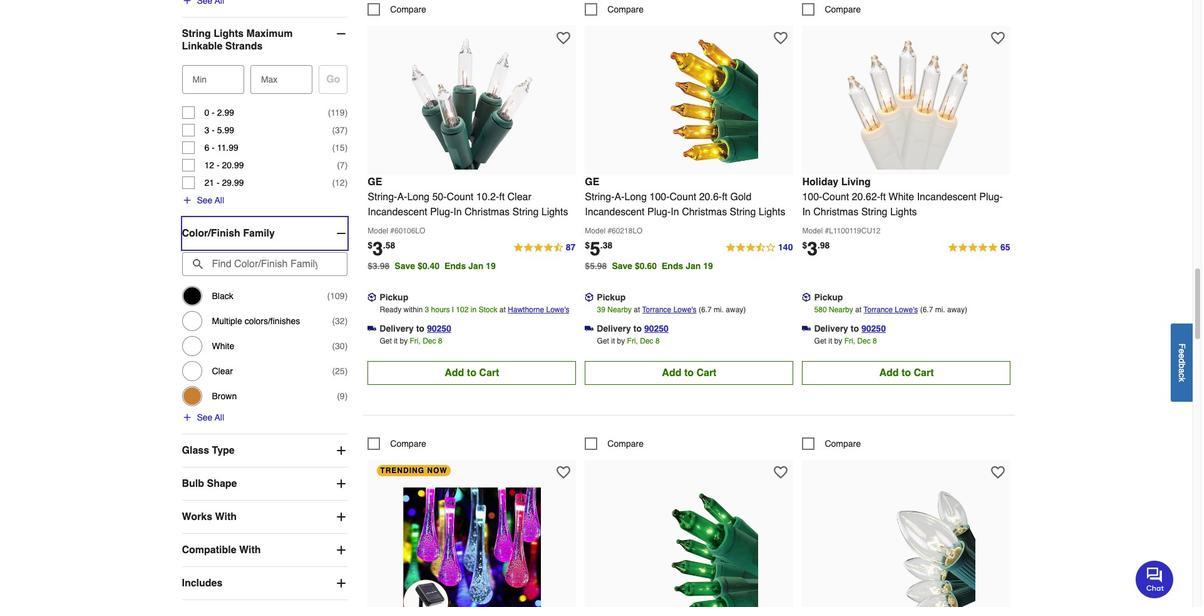 Task type: describe. For each thing, give the bounding box(es) containing it.
( for 9
[[337, 391, 340, 402]]

32
[[335, 316, 345, 326]]

model for string-a-long 100-count 20.6-ft gold incandescent plug-in christmas string lights
[[585, 227, 606, 235]]

- for 3
[[212, 125, 215, 135]]

ends jan 19 element for 5
[[662, 261, 718, 271]]

get it by fri, dec 8 for ready within
[[380, 337, 443, 346]]

1 horizontal spatial 12
[[335, 178, 345, 188]]

1 lowe's from the left
[[547, 306, 570, 314]]

incandescent inside 'holiday living 100-count 20.62-ft white incandescent plug- in christmas string lights'
[[918, 191, 977, 203]]

plug- for string-a-long 100-count 20.6-ft gold incandescent plug-in christmas string lights
[[648, 207, 671, 218]]

model # 60218lo
[[585, 227, 643, 235]]

fri, for 580 nearby
[[845, 337, 856, 346]]

ends jan 19 element for 3
[[445, 261, 501, 271]]

by for 39 nearby
[[617, 337, 625, 346]]

linkable
[[182, 41, 223, 52]]

ge string-a-long 50-count 10.2-ft clear incandescent plug-in christmas string lights
[[368, 176, 569, 218]]

torrance for 580 nearby
[[864, 306, 893, 314]]

1003265810 element
[[368, 438, 427, 450]]

includes
[[182, 578, 223, 589]]

21 - 29.99
[[205, 178, 244, 188]]

ends for 3
[[445, 261, 466, 271]]

) for ( 109 )
[[345, 291, 348, 301]]

all for string lights maximum linkable strands
[[215, 195, 224, 205]]

trending now
[[380, 467, 448, 475]]

$ for $ 3 .58
[[368, 240, 373, 250]]

lights inside ge string-a-long 50-count 10.2-ft clear incandescent plug-in christmas string lights
[[542, 207, 569, 218]]

20.6-
[[700, 191, 722, 203]]

102
[[456, 306, 469, 314]]

nearby for 580 nearby
[[830, 306, 854, 314]]

compare for 1001168628 element
[[825, 439, 861, 449]]

string inside ge string-a-long 100-count 20.6-ft gold incandescent plug-in christmas string lights
[[730, 207, 756, 218]]

black
[[212, 291, 234, 301]]

model for string-a-long 50-count 10.2-ft clear incandescent plug-in christmas string lights
[[368, 227, 388, 235]]

pickup for 580 nearby
[[815, 292, 844, 302]]

# for holiday living 100-count 20.62-ft white incandescent plug- in christmas string lights
[[825, 227, 830, 235]]

2 add to cart button from the left
[[585, 361, 794, 385]]

10.2-
[[477, 191, 499, 203]]

2 cart from the left
[[697, 368, 717, 379]]

30
[[335, 341, 345, 351]]

1 vertical spatial clear
[[212, 366, 233, 376]]

color/finish
[[182, 228, 240, 239]]

maximum
[[247, 28, 293, 39]]

christmas for 10.2-
[[465, 207, 510, 218]]

plus image inside 'see all' button
[[182, 195, 192, 205]]

- for 21
[[217, 178, 220, 188]]

0
[[205, 108, 209, 118]]

) for ( 30 )
[[345, 341, 348, 351]]

truck filled image for 580 nearby
[[803, 324, 812, 333]]

with for works with
[[215, 512, 237, 523]]

lights inside 'holiday living 100-count 20.62-ft white incandescent plug- in christmas string lights'
[[891, 207, 918, 218]]

strands
[[225, 41, 263, 52]]

$5.98
[[585, 261, 607, 271]]

compare for 1001168602 element
[[391, 4, 427, 14]]

brown
[[212, 391, 237, 402]]

3 add to cart button from the left
[[803, 361, 1012, 385]]

1001168658 element
[[585, 3, 644, 15]]

lowe's for 39 nearby
[[674, 306, 697, 314]]

add to cart for first add to cart button from the left
[[445, 368, 500, 379]]

compatible
[[182, 545, 237, 556]]

holiday
[[803, 176, 839, 188]]

torrance lowe's button for 580 nearby
[[864, 304, 919, 316]]

l1100119cu12
[[830, 227, 881, 235]]

b
[[1178, 363, 1188, 368]]

includes button
[[182, 568, 348, 600]]

incandescent for string-a-long 50-count 10.2-ft clear incandescent plug-in christmas string lights
[[368, 207, 428, 218]]

9
[[340, 391, 345, 402]]

90250 button for 580 nearby
[[862, 322, 887, 335]]

$ for $ 5 .38
[[585, 240, 590, 250]]

ge for ge string-a-long 100-count 20.6-ft gold incandescent plug-in christmas string lights
[[585, 176, 600, 188]]

5
[[590, 238, 601, 260]]

) for ( 9 )
[[345, 391, 348, 402]]

15
[[335, 143, 345, 153]]

( 37 )
[[332, 125, 348, 135]]

3 right 140
[[808, 238, 818, 260]]

dec for 580 nearby
[[858, 337, 871, 346]]

ge string-a-long 100-count 20.6-ft gold incandescent plug-in christmas string lights
[[585, 176, 786, 218]]

.58
[[383, 240, 396, 250]]

bulb shape button
[[182, 468, 348, 501]]

f e e d b a c k button
[[1172, 324, 1194, 402]]

see for color/finish family
[[197, 413, 213, 423]]

family
[[243, 228, 275, 239]]

string lights maximum linkable strands button
[[182, 17, 348, 63]]

60218lo
[[612, 227, 643, 235]]

christmas inside 'holiday living 100-count 20.62-ft white incandescent plug- in christmas string lights'
[[814, 207, 859, 218]]

incandescent for string-a-long 100-count 20.6-ft gold incandescent plug-in christmas string lights
[[585, 207, 645, 218]]

1 cart from the left
[[480, 368, 500, 379]]

plug- for string-a-long 50-count 10.2-ft clear incandescent plug-in christmas string lights
[[430, 207, 454, 218]]

0 - 2.99
[[205, 108, 234, 118]]

ready
[[380, 306, 402, 314]]

go button
[[319, 65, 348, 94]]

by for 580 nearby
[[835, 337, 843, 346]]

19 for 5
[[704, 261, 713, 271]]

color/finish family
[[182, 228, 275, 239]]

add to cart for second add to cart button from the right
[[662, 368, 717, 379]]

$0.60
[[635, 261, 657, 271]]

min
[[193, 74, 207, 84]]

minus image
[[335, 27, 348, 40]]

( for 7
[[337, 160, 340, 170]]

colors/finishes
[[245, 316, 300, 326]]

plus image for glass type
[[335, 445, 348, 457]]

) for ( 7 )
[[345, 160, 348, 170]]

with for compatible with
[[239, 545, 261, 556]]

truck filled image for 39 nearby
[[585, 324, 594, 333]]

11.99
[[217, 143, 239, 153]]

mi. for 39 nearby at torrance lowe's (6.7 mi. away)
[[714, 306, 724, 314]]

7
[[340, 160, 345, 170]]

compatible with button
[[182, 534, 348, 567]]

plug- inside 'holiday living 100-count 20.62-ft white incandescent plug- in christmas string lights'
[[980, 191, 1003, 203]]

model # l1100119cu12
[[803, 227, 881, 235]]

glass type
[[182, 445, 235, 457]]

glass type button
[[182, 435, 348, 467]]

minus image
[[335, 227, 348, 240]]

( for 15
[[332, 143, 335, 153]]

glass
[[182, 445, 209, 457]]

add for first add to cart button from the left
[[445, 368, 464, 379]]

string inside ge string-a-long 50-count 10.2-ft clear incandescent plug-in christmas string lights
[[513, 207, 539, 218]]

string inside string lights maximum linkable strands
[[182, 28, 211, 39]]

) for ( 15 )
[[345, 143, 348, 153]]

3.5 stars image
[[726, 240, 794, 255]]

6
[[205, 143, 209, 153]]

count for 50-
[[447, 191, 474, 203]]

$ 3 .58
[[368, 238, 396, 260]]

60106lo
[[395, 227, 426, 235]]

1 e from the top
[[1178, 349, 1188, 354]]

1001168602 element
[[368, 3, 427, 15]]

$0.40
[[418, 261, 440, 271]]

# for ge string-a-long 50-count 10.2-ft clear incandescent plug-in christmas string lights
[[391, 227, 395, 235]]

140
[[779, 242, 793, 252]]

20.99
[[222, 160, 244, 170]]

d
[[1178, 359, 1188, 363]]

5000186167 element
[[803, 3, 861, 15]]

2.99
[[217, 108, 234, 118]]

1001168648 element
[[585, 438, 644, 450]]

plus image inside 'see all' button
[[182, 413, 192, 423]]

actual price $3.58 element
[[368, 238, 396, 260]]

lights inside ge string-a-long 100-count 20.6-ft gold incandescent plug-in christmas string lights
[[759, 207, 786, 218]]

works
[[182, 512, 212, 523]]

ready within 3 hours | 102 in stock at hawthorne lowe's
[[380, 306, 570, 314]]

( 32 )
[[332, 316, 348, 326]]

white inside 'holiday living 100-count 20.62-ft white incandescent plug- in christmas string lights'
[[889, 191, 915, 203]]

1001168628 element
[[803, 438, 861, 450]]

1 vertical spatial heart outline image
[[992, 466, 1006, 480]]

0 horizontal spatial heart outline image
[[775, 31, 788, 45]]

compare for '5000186167' element
[[825, 4, 861, 14]]

works with
[[182, 512, 237, 523]]

string inside 'holiday living 100-count 20.62-ft white incandescent plug- in christmas string lights'
[[862, 207, 888, 218]]

37
[[335, 125, 345, 135]]

3 cart from the left
[[914, 368, 934, 379]]

away) for 580 nearby at torrance lowe's (6.7 mi. away)
[[948, 306, 968, 314]]

in
[[471, 306, 477, 314]]

( 25 )
[[332, 366, 348, 376]]

it for 39 nearby
[[612, 337, 615, 346]]

plus image for bulb shape
[[335, 478, 348, 490]]

fri, for ready within
[[410, 337, 421, 346]]

go
[[327, 74, 340, 85]]

ge string-a-long 100-count 20.6-ft green incandescent plug-in christmas string lights image
[[621, 488, 759, 608]]

( for 37
[[332, 125, 335, 135]]

5.99
[[217, 125, 234, 135]]

hawthorne lowe's button
[[508, 304, 570, 316]]

5 stars image
[[948, 240, 1012, 255]]

christmas for 20.6-
[[682, 207, 727, 218]]

|
[[452, 306, 454, 314]]

c
[[1178, 373, 1188, 378]]

ft for 20.6-
[[722, 191, 728, 203]]

gold
[[731, 191, 752, 203]]

580
[[815, 306, 827, 314]]

multiple
[[212, 316, 242, 326]]

pickup for 39 nearby
[[597, 292, 626, 302]]

ge string-a-long 25-count 16-ft clear incandescent plug-in christmas string lights image
[[838, 488, 976, 608]]

torrance for 39 nearby
[[643, 306, 672, 314]]

delivery to 90250 for 580 nearby
[[815, 324, 887, 334]]

actual price $5.38 element
[[585, 238, 613, 260]]

save for 3
[[395, 261, 415, 271]]

chat invite button image
[[1137, 561, 1175, 599]]

25
[[335, 366, 345, 376]]



Task type: vqa. For each thing, say whether or not it's contained in the screenshot.
third AT from right
yes



Task type: locate. For each thing, give the bounding box(es) containing it.
string- for string-a-long 50-count 10.2-ft clear incandescent plug-in christmas string lights
[[368, 191, 397, 203]]

bulb
[[182, 479, 204, 490]]

2 90250 from the left
[[645, 324, 669, 334]]

0 horizontal spatial truck filled image
[[368, 324, 377, 333]]

lowe's for 580 nearby
[[896, 306, 919, 314]]

1 ft from the left
[[499, 191, 505, 203]]

plus image inside compatible with button
[[335, 544, 348, 557]]

hawthorne
[[508, 306, 545, 314]]

(6.7 for 580 nearby at torrance lowe's (6.7 mi. away)
[[921, 306, 934, 314]]

8
[[438, 337, 443, 346], [656, 337, 660, 346], [873, 337, 878, 346]]

19 for 3
[[486, 261, 496, 271]]

incandescent
[[918, 191, 977, 203], [368, 207, 428, 218], [585, 207, 645, 218]]

( for 25
[[332, 366, 335, 376]]

) for ( 119 )
[[345, 108, 348, 118]]

pickup image
[[368, 293, 377, 302], [803, 293, 812, 302]]

2 # from the left
[[608, 227, 612, 235]]

add to cart for 1st add to cart button from the right
[[880, 368, 934, 379]]

1 string- from the left
[[368, 191, 397, 203]]

ends for 5
[[662, 261, 684, 271]]

3 up $3.98
[[373, 238, 383, 260]]

e
[[1178, 349, 1188, 354], [1178, 354, 1188, 359]]

2 horizontal spatial pickup
[[815, 292, 844, 302]]

by down the 39 nearby at torrance lowe's (6.7 mi. away)
[[617, 337, 625, 346]]

long up 60218lo
[[625, 191, 647, 203]]

0 vertical spatial see all button
[[182, 194, 224, 207]]

0 horizontal spatial long
[[408, 191, 430, 203]]

0 vertical spatial see all
[[197, 195, 224, 205]]

2 add from the left
[[662, 368, 682, 379]]

it for ready within
[[394, 337, 398, 346]]

away) for 39 nearby at torrance lowe's (6.7 mi. away)
[[726, 306, 746, 314]]

2 horizontal spatial delivery to 90250
[[815, 324, 887, 334]]

$3.98
[[368, 261, 390, 271]]

2 ends from the left
[[662, 261, 684, 271]]

119
[[331, 108, 345, 118]]

1 see all from the top
[[197, 195, 224, 205]]

christmas inside ge string-a-long 100-count 20.6-ft gold incandescent plug-in christmas string lights
[[682, 207, 727, 218]]

get down 39
[[597, 337, 610, 346]]

ends right $0.60
[[662, 261, 684, 271]]

0 horizontal spatial jan
[[469, 261, 484, 271]]

100- inside ge string-a-long 100-count 20.6-ft gold incandescent plug-in christmas string lights
[[650, 191, 670, 203]]

savings save $0.40 element
[[395, 261, 501, 271]]

# up .58
[[391, 227, 395, 235]]

1 ends from the left
[[445, 261, 466, 271]]

1 model from the left
[[368, 227, 388, 235]]

a- for 100-
[[615, 191, 625, 203]]

) up the 25
[[345, 341, 348, 351]]

see all for string lights maximum linkable strands
[[197, 195, 224, 205]]

# up .98
[[825, 227, 830, 235]]

( for 119
[[328, 108, 331, 118]]

sowaz 20-ft solar multi color indoor/outdoor string light with 30 multicolor-light led globe bulbs image
[[403, 488, 541, 608]]

christmas up model # l1100119cu12
[[814, 207, 859, 218]]

model for 100-count 20.62-ft white incandescent plug- in christmas string lights
[[803, 227, 823, 235]]

pickup image for ready within
[[368, 293, 377, 302]]

clear inside ge string-a-long 50-count 10.2-ft clear incandescent plug-in christmas string lights
[[508, 191, 532, 203]]

pickup image down '$ 3 .98'
[[803, 293, 812, 302]]

heart outline image
[[557, 31, 571, 45], [992, 31, 1006, 45], [557, 466, 571, 480], [775, 466, 788, 480]]

0 horizontal spatial lowe's
[[547, 306, 570, 314]]

0 vertical spatial with
[[215, 512, 237, 523]]

plug- down 50-
[[430, 207, 454, 218]]

jan for 5
[[686, 261, 701, 271]]

compare for 1003265810 element
[[391, 439, 427, 449]]

6 ) from the top
[[345, 291, 348, 301]]

ft left the gold
[[722, 191, 728, 203]]

)
[[345, 108, 348, 118], [345, 125, 348, 135], [345, 143, 348, 153], [345, 160, 348, 170], [345, 178, 348, 188], [345, 291, 348, 301], [345, 316, 348, 326], [345, 341, 348, 351], [345, 366, 348, 376], [345, 391, 348, 402]]

90250 down '580 nearby at torrance lowe's (6.7 mi. away)'
[[862, 324, 887, 334]]

3 dec from the left
[[858, 337, 871, 346]]

) up 32
[[345, 291, 348, 301]]

3 left hours
[[425, 306, 429, 314]]

21
[[205, 178, 214, 188]]

0 horizontal spatial clear
[[212, 366, 233, 376]]

e up d
[[1178, 349, 1188, 354]]

12 up 21
[[205, 160, 214, 170]]

f
[[1178, 343, 1188, 349]]

pickup image for 580 nearby
[[803, 293, 812, 302]]

0 horizontal spatial fri,
[[410, 337, 421, 346]]

3 lowe's from the left
[[896, 306, 919, 314]]

stock
[[479, 306, 498, 314]]

2 ) from the top
[[345, 125, 348, 135]]

1 horizontal spatial save
[[612, 261, 633, 271]]

pickup up 580 at bottom
[[815, 292, 844, 302]]

2 by from the left
[[617, 337, 625, 346]]

1 at from the left
[[500, 306, 506, 314]]

at right 39
[[634, 306, 640, 314]]

0 horizontal spatial (6.7
[[699, 306, 712, 314]]

compatible with
[[182, 545, 261, 556]]

living
[[842, 176, 871, 188]]

4.5 stars image
[[513, 240, 577, 255]]

) up "9"
[[345, 366, 348, 376]]

0 vertical spatial clear
[[508, 191, 532, 203]]

get it by fri, dec 8 for 39 nearby
[[597, 337, 660, 346]]

$ inside '$ 3 .98'
[[803, 240, 808, 250]]

3 it from the left
[[829, 337, 833, 346]]

1 add to cart from the left
[[445, 368, 500, 379]]

( for 32
[[332, 316, 335, 326]]

lights inside string lights maximum linkable strands
[[214, 28, 244, 39]]

3 count from the left
[[823, 191, 850, 203]]

ge for ge string-a-long 50-count 10.2-ft clear incandescent plug-in christmas string lights
[[368, 176, 382, 188]]

0 horizontal spatial add
[[445, 368, 464, 379]]

3 in from the left
[[803, 207, 811, 218]]

1 horizontal spatial mi.
[[936, 306, 946, 314]]

add for 1st add to cart button from the right
[[880, 368, 899, 379]]

0 horizontal spatial add to cart
[[445, 368, 500, 379]]

plus image for works with
[[335, 511, 348, 524]]

1 horizontal spatial add to cart
[[662, 368, 717, 379]]

1 horizontal spatial heart outline image
[[992, 466, 1006, 480]]

f e e d b a c k
[[1178, 343, 1188, 382]]

1 torrance from the left
[[643, 306, 672, 314]]

2 horizontal spatial add
[[880, 368, 899, 379]]

christmas down 10.2-
[[465, 207, 510, 218]]

1 horizontal spatial lowe's
[[674, 306, 697, 314]]

( 15 )
[[332, 143, 348, 153]]

compare inside 1001168602 element
[[391, 4, 427, 14]]

delivery to 90250 for 39 nearby
[[597, 324, 669, 334]]

dec for 39 nearby
[[640, 337, 654, 346]]

0 horizontal spatial cart
[[480, 368, 500, 379]]

2 all from the top
[[215, 413, 224, 423]]

all down '21 - 29.99'
[[215, 195, 224, 205]]

19
[[486, 261, 496, 271], [704, 261, 713, 271]]

1 100- from the left
[[650, 191, 670, 203]]

plus image inside glass type button
[[335, 445, 348, 457]]

type
[[212, 445, 235, 457]]

( for 109
[[327, 291, 330, 301]]

1 horizontal spatial with
[[239, 545, 261, 556]]

plus image inside bulb shape button
[[335, 478, 348, 490]]

1 horizontal spatial delivery to 90250
[[597, 324, 669, 334]]

( 7 )
[[337, 160, 348, 170]]

90250 down hours
[[427, 324, 452, 334]]

20.62-
[[852, 191, 881, 203]]

3 get it by fri, dec 8 from the left
[[815, 337, 878, 346]]

1 torrance lowe's button from the left
[[643, 304, 697, 316]]

3 90250 from the left
[[862, 324, 887, 334]]

- for 6
[[212, 143, 215, 153]]

0 vertical spatial see
[[197, 195, 213, 205]]

jan right $0.60
[[686, 261, 701, 271]]

1 add from the left
[[445, 368, 464, 379]]

0 horizontal spatial 100-
[[650, 191, 670, 203]]

pickup up the ready at the bottom left of the page
[[380, 292, 409, 302]]

8 down '580 nearby at torrance lowe's (6.7 mi. away)'
[[873, 337, 878, 346]]

1 horizontal spatial pickup
[[597, 292, 626, 302]]

$3.98 save $0.40 ends jan 19
[[368, 261, 496, 271]]

a- inside ge string-a-long 100-count 20.6-ft gold incandescent plug-in christmas string lights
[[615, 191, 625, 203]]

2 add to cart from the left
[[662, 368, 717, 379]]

hours
[[431, 306, 450, 314]]

0 horizontal spatial 19
[[486, 261, 496, 271]]

- for 0
[[212, 108, 215, 118]]

3 add to cart from the left
[[880, 368, 934, 379]]

compare inside 1001168648 element
[[608, 439, 644, 449]]

get for 39 nearby
[[597, 337, 610, 346]]

plus image for includes
[[335, 578, 348, 590]]

90250 button down hours
[[427, 322, 452, 335]]

0 horizontal spatial model
[[368, 227, 388, 235]]

get down the ready at the bottom left of the page
[[380, 337, 392, 346]]

$ inside $ 3 .58
[[368, 240, 373, 250]]

string- inside ge string-a-long 50-count 10.2-ft clear incandescent plug-in christmas string lights
[[368, 191, 397, 203]]

0 horizontal spatial #
[[391, 227, 395, 235]]

plus image inside includes button
[[335, 578, 348, 590]]

0 horizontal spatial ft
[[499, 191, 505, 203]]

it for 580 nearby
[[829, 337, 833, 346]]

in inside ge string-a-long 100-count 20.6-ft gold incandescent plug-in christmas string lights
[[671, 207, 680, 218]]

140 button
[[726, 240, 794, 255]]

90250 for 39 nearby
[[645, 324, 669, 334]]

100- left 20.6-
[[650, 191, 670, 203]]

2 100- from the left
[[803, 191, 823, 203]]

ft for 10.2-
[[499, 191, 505, 203]]

3 ) from the top
[[345, 143, 348, 153]]

ends jan 19 element
[[445, 261, 501, 271], [662, 261, 718, 271]]

$ 5 .38
[[585, 238, 613, 260]]

0 horizontal spatial white
[[212, 341, 235, 351]]

0 horizontal spatial 8
[[438, 337, 443, 346]]

1 ) from the top
[[345, 108, 348, 118]]

1 horizontal spatial $
[[585, 240, 590, 250]]

see all button down 21
[[182, 194, 224, 207]]

multiple colors/finishes
[[212, 316, 300, 326]]

1 delivery to 90250 from the left
[[380, 324, 452, 334]]

1 horizontal spatial count
[[670, 191, 697, 203]]

2 19 from the left
[[704, 261, 713, 271]]

model up 'actual price $3.58' element
[[368, 227, 388, 235]]

ends jan 19 element up in
[[445, 261, 501, 271]]

plug- up 65
[[980, 191, 1003, 203]]

2 horizontal spatial 90250 button
[[862, 322, 887, 335]]

get
[[380, 337, 392, 346], [597, 337, 610, 346], [815, 337, 827, 346]]

( 12 )
[[332, 178, 348, 188]]

ft inside ge string-a-long 50-count 10.2-ft clear incandescent plug-in christmas string lights
[[499, 191, 505, 203]]

dec down hours
[[423, 337, 436, 346]]

3 - 5.99
[[205, 125, 234, 135]]

1 horizontal spatial torrance
[[864, 306, 893, 314]]

get for ready within
[[380, 337, 392, 346]]

with up includes button
[[239, 545, 261, 556]]

heart outline image
[[775, 31, 788, 45], [992, 466, 1006, 480]]

ft
[[499, 191, 505, 203], [722, 191, 728, 203], [881, 191, 886, 203]]

a- for 50-
[[397, 191, 408, 203]]

2 ends jan 19 element from the left
[[662, 261, 718, 271]]

2 8 from the left
[[656, 337, 660, 346]]

2 horizontal spatial get
[[815, 337, 827, 346]]

plug- inside ge string-a-long 50-count 10.2-ft clear incandescent plug-in christmas string lights
[[430, 207, 454, 218]]

1 (6.7 from the left
[[699, 306, 712, 314]]

8 ) from the top
[[345, 341, 348, 351]]

nearby right 39
[[608, 306, 632, 314]]

in inside ge string-a-long 50-count 10.2-ft clear incandescent plug-in christmas string lights
[[454, 207, 462, 218]]

2 e from the top
[[1178, 354, 1188, 359]]

long
[[408, 191, 430, 203], [625, 191, 647, 203]]

count inside 'holiday living 100-count 20.62-ft white incandescent plug- in christmas string lights'
[[823, 191, 850, 203]]

0 vertical spatial all
[[215, 195, 224, 205]]

0 horizontal spatial pickup
[[380, 292, 409, 302]]

$ left .58
[[368, 240, 373, 250]]

580 nearby at torrance lowe's (6.7 mi. away)
[[815, 306, 968, 314]]

plus image for compatible with
[[335, 544, 348, 557]]

fri, down within
[[410, 337, 421, 346]]

2 lowe's from the left
[[674, 306, 697, 314]]

2 horizontal spatial delivery
[[815, 324, 849, 334]]

1 it from the left
[[394, 337, 398, 346]]

a- up model # 60218lo
[[615, 191, 625, 203]]

0 vertical spatial plus image
[[182, 413, 192, 423]]

2 delivery to 90250 from the left
[[597, 324, 669, 334]]

0 horizontal spatial torrance lowe's button
[[643, 304, 697, 316]]

actual price $3.98 element
[[803, 238, 830, 260]]

90250 button for ready within
[[427, 322, 452, 335]]

1 horizontal spatial christmas
[[682, 207, 727, 218]]

string up linkable on the top of page
[[182, 28, 211, 39]]

8 down the 39 nearby at torrance lowe's (6.7 mi. away)
[[656, 337, 660, 346]]

was price $5.98 element
[[585, 258, 612, 271]]

1 8 from the left
[[438, 337, 443, 346]]

8 for 580 nearby
[[873, 337, 878, 346]]

$ right 87
[[585, 240, 590, 250]]

now
[[427, 467, 448, 475]]

) for ( 25 )
[[345, 366, 348, 376]]

plus image
[[182, 413, 192, 423], [335, 445, 348, 457], [335, 544, 348, 557]]

- left '5.99'
[[212, 125, 215, 135]]

ft inside 'holiday living 100-count 20.62-ft white incandescent plug- in christmas string lights'
[[881, 191, 886, 203]]

compare inside 1003265810 element
[[391, 439, 427, 449]]

model # 60106lo
[[368, 227, 426, 235]]

2 horizontal spatial 8
[[873, 337, 878, 346]]

2 horizontal spatial add to cart button
[[803, 361, 1012, 385]]

1 horizontal spatial delivery
[[597, 324, 631, 334]]

Find Color/Finish Family text field
[[182, 252, 348, 276]]

add
[[445, 368, 464, 379], [662, 368, 682, 379], [880, 368, 899, 379]]

see all button for color/finish family
[[182, 412, 224, 424]]

2 at from the left
[[634, 306, 640, 314]]

in inside 'holiday living 100-count 20.62-ft white incandescent plug- in christmas string lights'
[[803, 207, 811, 218]]

90250 button
[[427, 322, 452, 335], [645, 322, 669, 335], [862, 322, 887, 335]]

dec for ready within
[[423, 337, 436, 346]]

2 save from the left
[[612, 261, 633, 271]]

compare inside '5000186167' element
[[825, 4, 861, 14]]

0 horizontal spatial save
[[395, 261, 415, 271]]

12
[[205, 160, 214, 170], [335, 178, 345, 188]]

9 ) from the top
[[345, 366, 348, 376]]

2 horizontal spatial add to cart
[[880, 368, 934, 379]]

e up "b"
[[1178, 354, 1188, 359]]

model
[[368, 227, 388, 235], [585, 227, 606, 235], [803, 227, 823, 235]]

incandescent inside ge string-a-long 100-count 20.6-ft gold incandescent plug-in christmas string lights
[[585, 207, 645, 218]]

nearby for 39 nearby
[[608, 306, 632, 314]]

mi. for 580 nearby at torrance lowe's (6.7 mi. away)
[[936, 306, 946, 314]]

holiday living 100-count 20.62-ft white incandescent plug- in christmas string lights
[[803, 176, 1003, 218]]

2 delivery from the left
[[597, 324, 631, 334]]

add to cart
[[445, 368, 500, 379], [662, 368, 717, 379], [880, 368, 934, 379]]

ge inside ge string-a-long 100-count 20.6-ft gold incandescent plug-in christmas string lights
[[585, 176, 600, 188]]

long inside ge string-a-long 50-count 10.2-ft clear incandescent plug-in christmas string lights
[[408, 191, 430, 203]]

$ 3 .98
[[803, 238, 830, 260]]

- right 0
[[212, 108, 215, 118]]

1 horizontal spatial 100-
[[803, 191, 823, 203]]

3 delivery to 90250 from the left
[[815, 324, 887, 334]]

with
[[215, 512, 237, 523], [239, 545, 261, 556]]

string lights maximum linkable strands
[[182, 28, 293, 52]]

compare inside 1001168658 element
[[608, 4, 644, 14]]

in down holiday
[[803, 207, 811, 218]]

100- down holiday
[[803, 191, 823, 203]]

1 see from the top
[[197, 195, 213, 205]]

1 horizontal spatial it
[[612, 337, 615, 346]]

in for 50-
[[454, 207, 462, 218]]

) up ( 12 )
[[345, 160, 348, 170]]

truck filled image
[[368, 324, 377, 333], [585, 324, 594, 333], [803, 324, 812, 333]]

long for 50-
[[408, 191, 430, 203]]

plus image inside works with button
[[335, 511, 348, 524]]

shape
[[207, 479, 237, 490]]

2 horizontal spatial model
[[803, 227, 823, 235]]

incandescent up model # 60106lo
[[368, 207, 428, 218]]

Min number field
[[187, 65, 239, 86]]

0 horizontal spatial torrance
[[643, 306, 672, 314]]

2 see all from the top
[[197, 413, 224, 423]]

dec
[[423, 337, 436, 346], [640, 337, 654, 346], [858, 337, 871, 346]]

4 ) from the top
[[345, 160, 348, 170]]

.38
[[601, 240, 613, 250]]

delivery to 90250 down within
[[380, 324, 452, 334]]

2 in from the left
[[671, 207, 680, 218]]

string- up model # 60218lo
[[585, 191, 615, 203]]

get for 580 nearby
[[815, 337, 827, 346]]

delivery down 39
[[597, 324, 631, 334]]

19 up stock
[[486, 261, 496, 271]]

jan up the "ready within 3 hours | 102 in stock at hawthorne lowe's"
[[469, 261, 484, 271]]

save left $0.40
[[395, 261, 415, 271]]

by for ready within
[[400, 337, 408, 346]]

3 delivery from the left
[[815, 324, 849, 334]]

torrance lowe's button
[[643, 304, 697, 316], [864, 304, 919, 316]]

ge string-a-long 100-count 20.6-ft gold incandescent plug-in christmas string lights image
[[621, 32, 759, 170]]

3 fri, from the left
[[845, 337, 856, 346]]

1 truck filled image from the left
[[368, 324, 377, 333]]

in up savings save $0.40 element
[[454, 207, 462, 218]]

2 ft from the left
[[722, 191, 728, 203]]

90250 button down the 39 nearby at torrance lowe's (6.7 mi. away)
[[645, 322, 669, 335]]

see all button
[[182, 194, 224, 207], [182, 412, 224, 424]]

0 vertical spatial 12
[[205, 160, 214, 170]]

ge right ( 12 )
[[368, 176, 382, 188]]

2 dec from the left
[[640, 337, 654, 346]]

by down within
[[400, 337, 408, 346]]

$ left .98
[[803, 240, 808, 250]]

christmas down 20.6-
[[682, 207, 727, 218]]

pickup image down $3.98
[[368, 293, 377, 302]]

by down '580 nearby at torrance lowe's (6.7 mi. away)'
[[835, 337, 843, 346]]

1 dec from the left
[[423, 337, 436, 346]]

7 ) from the top
[[345, 316, 348, 326]]

get it by fri, dec 8 down 580 at bottom
[[815, 337, 878, 346]]

39
[[597, 306, 606, 314]]

1 horizontal spatial by
[[617, 337, 625, 346]]

1 90250 from the left
[[427, 324, 452, 334]]

1 horizontal spatial plug-
[[648, 207, 671, 218]]

pickup up 39
[[597, 292, 626, 302]]

0 vertical spatial white
[[889, 191, 915, 203]]

2 horizontal spatial truck filled image
[[803, 324, 812, 333]]

fri, for 39 nearby
[[628, 337, 638, 346]]

2 horizontal spatial $
[[803, 240, 808, 250]]

1 fri, from the left
[[410, 337, 421, 346]]

90250 down the 39 nearby at torrance lowe's (6.7 mi. away)
[[645, 324, 669, 334]]

torrance right 580 at bottom
[[864, 306, 893, 314]]

65 button
[[948, 240, 1012, 255]]

) for ( 37 )
[[345, 125, 348, 135]]

109
[[330, 291, 345, 301]]

1 horizontal spatial pickup image
[[803, 293, 812, 302]]

0 horizontal spatial get
[[380, 337, 392, 346]]

was price $3.98 element
[[368, 258, 395, 271]]

0 horizontal spatial a-
[[397, 191, 408, 203]]

1 vertical spatial see
[[197, 413, 213, 423]]

white right 20.62-
[[889, 191, 915, 203]]

2 see from the top
[[197, 413, 213, 423]]

0 horizontal spatial in
[[454, 207, 462, 218]]

2 ge from the left
[[585, 176, 600, 188]]

holiday living 100-count 20.62-ft white incandescent plug-in christmas string lights image
[[838, 32, 976, 170]]

1 vertical spatial 12
[[335, 178, 345, 188]]

3 christmas from the left
[[814, 207, 859, 218]]

see for string lights maximum linkable strands
[[197, 195, 213, 205]]

ft up l1100119cu12
[[881, 191, 886, 203]]

2 count from the left
[[670, 191, 697, 203]]

nearby
[[608, 306, 632, 314], [830, 306, 854, 314]]

65
[[1001, 242, 1011, 252]]

100- inside 'holiday living 100-count 20.62-ft white incandescent plug- in christmas string lights'
[[803, 191, 823, 203]]

jan
[[469, 261, 484, 271], [686, 261, 701, 271]]

- right 6
[[212, 143, 215, 153]]

model up '$ 3 .98'
[[803, 227, 823, 235]]

1 horizontal spatial (6.7
[[921, 306, 934, 314]]

29.99
[[222, 178, 244, 188]]

3 truck filled image from the left
[[803, 324, 812, 333]]

0 horizontal spatial pickup image
[[368, 293, 377, 302]]

$ inside the $ 5 .38
[[585, 240, 590, 250]]

see all button down 'brown'
[[182, 412, 224, 424]]

1 by from the left
[[400, 337, 408, 346]]

6 - 11.99
[[205, 143, 239, 153]]

0 horizontal spatial delivery
[[380, 324, 414, 334]]

90250
[[427, 324, 452, 334], [645, 324, 669, 334], [862, 324, 887, 334]]

Max number field
[[256, 65, 308, 86]]

lowe's
[[547, 306, 570, 314], [674, 306, 697, 314], [896, 306, 919, 314]]

k
[[1178, 378, 1188, 382]]

- for 12
[[217, 160, 220, 170]]

1 long from the left
[[408, 191, 430, 203]]

1 get from the left
[[380, 337, 392, 346]]

see all down 'brown'
[[197, 413, 224, 423]]

19 up the 39 nearby at torrance lowe's (6.7 mi. away)
[[704, 261, 713, 271]]

get it by fri, dec 8 for 580 nearby
[[815, 337, 878, 346]]

in up savings save $0.60 element
[[671, 207, 680, 218]]

10 ) from the top
[[345, 391, 348, 402]]

1 horizontal spatial long
[[625, 191, 647, 203]]

0 horizontal spatial 12
[[205, 160, 214, 170]]

8 down hours
[[438, 337, 443, 346]]

0 horizontal spatial ge
[[368, 176, 382, 188]]

1 add to cart button from the left
[[368, 361, 577, 385]]

ft inside ge string-a-long 100-count 20.6-ft gold incandescent plug-in christmas string lights
[[722, 191, 728, 203]]

a-
[[397, 191, 408, 203], [615, 191, 625, 203]]

3 up 6
[[205, 125, 209, 135]]

ge up model # 60218lo
[[585, 176, 600, 188]]

1 19 from the left
[[486, 261, 496, 271]]

1 horizontal spatial torrance lowe's button
[[864, 304, 919, 316]]

get it by fri, dec 8 down 39
[[597, 337, 660, 346]]

string- inside ge string-a-long 100-count 20.6-ft gold incandescent plug-in christmas string lights
[[585, 191, 615, 203]]

2 horizontal spatial in
[[803, 207, 811, 218]]

1 horizontal spatial truck filled image
[[585, 324, 594, 333]]

at right stock
[[500, 306, 506, 314]]

at for 39 nearby at torrance lowe's (6.7 mi. away)
[[634, 306, 640, 314]]

save for 5
[[612, 261, 633, 271]]

delivery down 580 at bottom
[[815, 324, 849, 334]]

add to cart button
[[368, 361, 577, 385], [585, 361, 794, 385], [803, 361, 1012, 385]]

1 jan from the left
[[469, 261, 484, 271]]

1 horizontal spatial ends jan 19 element
[[662, 261, 718, 271]]

3 by from the left
[[835, 337, 843, 346]]

-
[[212, 108, 215, 118], [212, 125, 215, 135], [212, 143, 215, 153], [217, 160, 220, 170], [217, 178, 220, 188]]

1 save from the left
[[395, 261, 415, 271]]

1 vertical spatial see all
[[197, 413, 224, 423]]

0 horizontal spatial string-
[[368, 191, 397, 203]]

white down multiple
[[212, 341, 235, 351]]

a- inside ge string-a-long 50-count 10.2-ft clear incandescent plug-in christmas string lights
[[397, 191, 408, 203]]

delivery to 90250 down 580 at bottom
[[815, 324, 887, 334]]

model up 5
[[585, 227, 606, 235]]

within
[[404, 306, 423, 314]]

1 horizontal spatial #
[[608, 227, 612, 235]]

1 horizontal spatial cart
[[697, 368, 717, 379]]

delivery for 580 nearby
[[815, 324, 849, 334]]

string- up model # 60106lo
[[368, 191, 397, 203]]

0 horizontal spatial add to cart button
[[368, 361, 577, 385]]

2 torrance lowe's button from the left
[[864, 304, 919, 316]]

) for ( 12 )
[[345, 178, 348, 188]]

count left 20.6-
[[670, 191, 697, 203]]

see all for color/finish family
[[197, 413, 224, 423]]

1 horizontal spatial ends
[[662, 261, 684, 271]]

1 vertical spatial all
[[215, 413, 224, 423]]

compare inside 1001168628 element
[[825, 439, 861, 449]]

ends right $0.40
[[445, 261, 466, 271]]

compare for 1001168648 element
[[608, 439, 644, 449]]

plus image
[[182, 0, 192, 6], [182, 195, 192, 205], [335, 478, 348, 490], [335, 511, 348, 524], [335, 578, 348, 590]]

1 in from the left
[[454, 207, 462, 218]]

2 horizontal spatial 90250
[[862, 324, 887, 334]]

2 $ from the left
[[585, 240, 590, 250]]

(6.7 for 39 nearby at torrance lowe's (6.7 mi. away)
[[699, 306, 712, 314]]

) up ( 7 )
[[345, 143, 348, 153]]

1 $ from the left
[[368, 240, 373, 250]]

string up 87 button
[[513, 207, 539, 218]]

lights
[[214, 28, 244, 39], [542, 207, 569, 218], [759, 207, 786, 218], [891, 207, 918, 218]]

plug- inside ge string-a-long 100-count 20.6-ft gold incandescent plug-in christmas string lights
[[648, 207, 671, 218]]

0 horizontal spatial incandescent
[[368, 207, 428, 218]]

2 away) from the left
[[948, 306, 968, 314]]

3 get from the left
[[815, 337, 827, 346]]

1 count from the left
[[447, 191, 474, 203]]

$ for $ 3 .98
[[803, 240, 808, 250]]

2 horizontal spatial fri,
[[845, 337, 856, 346]]

( 119 )
[[328, 108, 348, 118]]

see down 'brown'
[[197, 413, 213, 423]]

2 it from the left
[[612, 337, 615, 346]]

0 horizontal spatial plug-
[[430, 207, 454, 218]]

.98
[[818, 240, 830, 250]]

clear
[[508, 191, 532, 203], [212, 366, 233, 376]]

2 see all button from the top
[[182, 412, 224, 424]]

2 fri, from the left
[[628, 337, 638, 346]]

see all
[[197, 195, 224, 205], [197, 413, 224, 423]]

90250 for ready within
[[427, 324, 452, 334]]

1 get it by fri, dec 8 from the left
[[380, 337, 443, 346]]

long inside ge string-a-long 100-count 20.6-ft gold incandescent plug-in christmas string lights
[[625, 191, 647, 203]]

2 truck filled image from the left
[[585, 324, 594, 333]]

50-
[[433, 191, 447, 203]]

87 button
[[513, 240, 577, 255]]

truck filled image for ready within
[[368, 324, 377, 333]]

count inside ge string-a-long 100-count 20.6-ft gold incandescent plug-in christmas string lights
[[670, 191, 697, 203]]

90250 button for 39 nearby
[[645, 322, 669, 335]]

savings save $0.60 element
[[612, 261, 718, 271]]

0 horizontal spatial mi.
[[714, 306, 724, 314]]

39 nearby at torrance lowe's (6.7 mi. away)
[[597, 306, 746, 314]]

1 horizontal spatial at
[[634, 306, 640, 314]]

2 horizontal spatial get it by fri, dec 8
[[815, 337, 878, 346]]

see all button for string lights maximum linkable strands
[[182, 194, 224, 207]]

bulb shape
[[182, 479, 237, 490]]

2 christmas from the left
[[682, 207, 727, 218]]

1 horizontal spatial fri,
[[628, 337, 638, 346]]

away)
[[726, 306, 746, 314], [948, 306, 968, 314]]

2 nearby from the left
[[830, 306, 854, 314]]

string- for string-a-long 100-count 20.6-ft gold incandescent plug-in christmas string lights
[[585, 191, 615, 203]]

see all down 21
[[197, 195, 224, 205]]

) up ( 37 )
[[345, 108, 348, 118]]

2 horizontal spatial at
[[856, 306, 862, 314]]

2 horizontal spatial by
[[835, 337, 843, 346]]

jan for 3
[[469, 261, 484, 271]]

add for second add to cart button from the right
[[662, 368, 682, 379]]

compare for 1001168658 element
[[608, 4, 644, 14]]

christmas inside ge string-a-long 50-count 10.2-ft clear incandescent plug-in christmas string lights
[[465, 207, 510, 218]]

color/finish family button
[[182, 217, 348, 250]]

delivery for 39 nearby
[[597, 324, 631, 334]]

3 ft from the left
[[881, 191, 886, 203]]

1 vertical spatial with
[[239, 545, 261, 556]]

pickup image
[[585, 293, 594, 302]]

# for ge string-a-long 100-count 20.6-ft gold incandescent plug-in christmas string lights
[[608, 227, 612, 235]]

3 add from the left
[[880, 368, 899, 379]]

2 model from the left
[[585, 227, 606, 235]]

incandescent inside ge string-a-long 50-count 10.2-ft clear incandescent plug-in christmas string lights
[[368, 207, 428, 218]]

count inside ge string-a-long 50-count 10.2-ft clear incandescent plug-in christmas string lights
[[447, 191, 474, 203]]

1 horizontal spatial 90250
[[645, 324, 669, 334]]

ge inside ge string-a-long 50-count 10.2-ft clear incandescent plug-in christmas string lights
[[368, 176, 382, 188]]

90250 button down '580 nearby at torrance lowe's (6.7 mi. away)'
[[862, 322, 887, 335]]

long left 50-
[[408, 191, 430, 203]]

1 vertical spatial see all button
[[182, 412, 224, 424]]

2 get from the left
[[597, 337, 610, 346]]

3 # from the left
[[825, 227, 830, 235]]

ge string-a-long 50-count 10.2-ft clear incandescent plug-in christmas string lights image
[[403, 32, 541, 170]]

0 horizontal spatial count
[[447, 191, 474, 203]]

- left 20.99
[[217, 160, 220, 170]]

0 horizontal spatial ends jan 19 element
[[445, 261, 501, 271]]

delivery
[[380, 324, 414, 334], [597, 324, 631, 334], [815, 324, 849, 334]]

delivery to 90250 down 39
[[597, 324, 669, 334]]

plug- up savings save $0.60 element
[[648, 207, 671, 218]]

1 90250 button from the left
[[427, 322, 452, 335]]

5 ) from the top
[[345, 178, 348, 188]]

1 horizontal spatial away)
[[948, 306, 968, 314]]

at right 580 at bottom
[[856, 306, 862, 314]]

dec down '580 nearby at torrance lowe's (6.7 mi. away)'
[[858, 337, 871, 346]]

2 90250 button from the left
[[645, 322, 669, 335]]

) for ( 32 )
[[345, 316, 348, 326]]

- right 21
[[217, 178, 220, 188]]

3
[[205, 125, 209, 135], [373, 238, 383, 260], [808, 238, 818, 260], [425, 306, 429, 314]]



